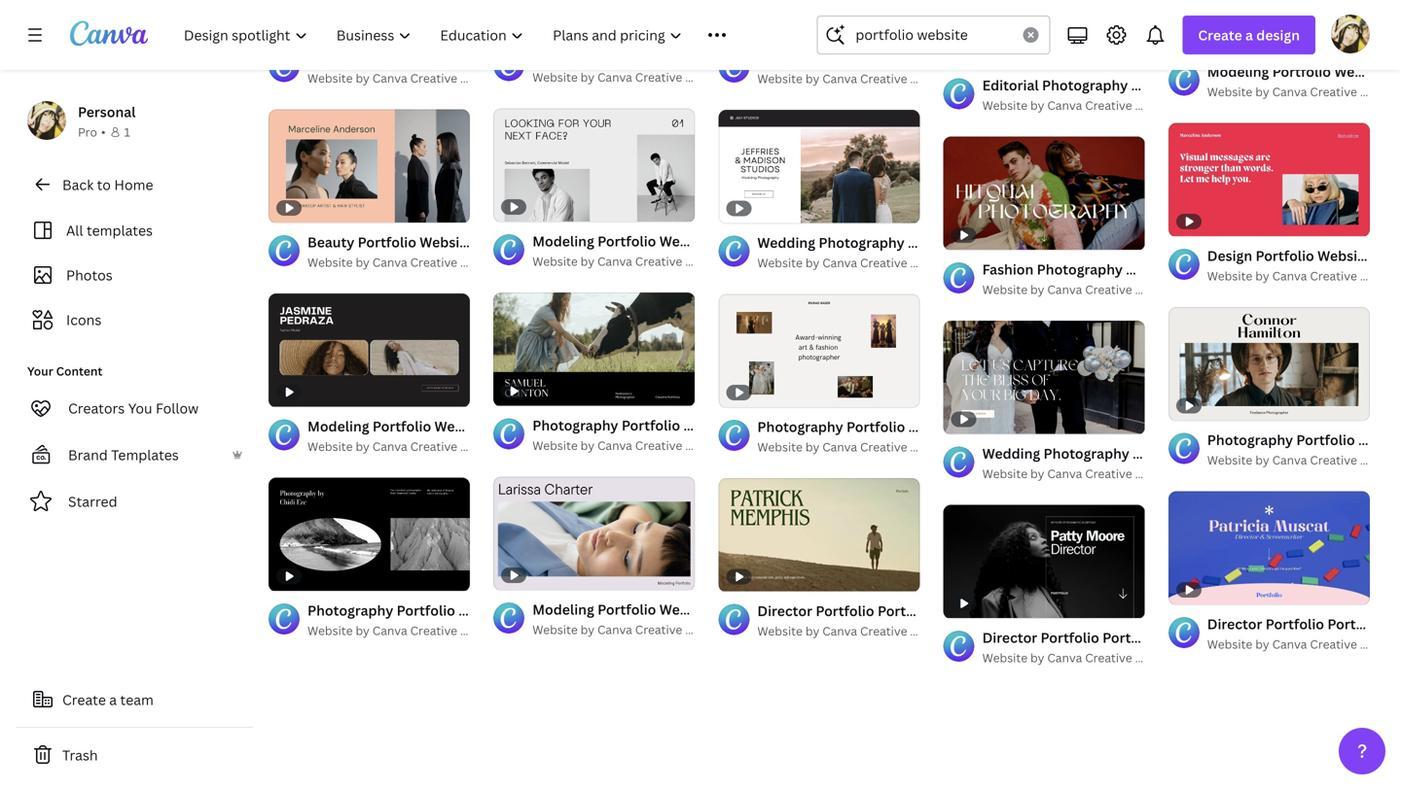 Task type: locate. For each thing, give the bounding box(es) containing it.
website by canva creative studio link
[[532, 67, 722, 87], [307, 68, 497, 88], [757, 69, 947, 88], [1207, 82, 1397, 101], [982, 96, 1172, 115], [532, 252, 722, 271], [307, 253, 497, 272], [757, 253, 947, 273], [1207, 266, 1397, 286], [982, 280, 1172, 300], [532, 436, 722, 456], [307, 437, 497, 457], [757, 438, 947, 457], [1207, 451, 1397, 470], [982, 464, 1172, 484], [532, 621, 722, 640], [307, 622, 497, 641], [757, 622, 947, 642], [1207, 635, 1397, 655], [982, 649, 1172, 668]]

follow
[[156, 399, 199, 418]]

0 horizontal spatial create
[[62, 691, 106, 710]]

all templates link
[[27, 212, 241, 249]]

templates
[[111, 446, 179, 465]]

brand templates
[[68, 446, 179, 465]]

a inside button
[[109, 691, 117, 710]]

photos link
[[27, 257, 241, 294]]

starred
[[68, 493, 117, 511]]

team
[[120, 691, 154, 710]]

creators
[[68, 399, 125, 418]]

create
[[1198, 26, 1242, 44], [62, 691, 106, 710]]

create inside create a design 'dropdown button'
[[1198, 26, 1242, 44]]

trash
[[62, 747, 98, 765]]

a for design
[[1245, 26, 1253, 44]]

back
[[62, 176, 94, 194]]

you
[[128, 399, 152, 418]]

a left design at the right of the page
[[1245, 26, 1253, 44]]

to
[[97, 176, 111, 194]]

your
[[27, 363, 53, 379]]

1 vertical spatial create
[[62, 691, 106, 710]]

pro
[[78, 124, 97, 140]]

0 vertical spatial create
[[1198, 26, 1242, 44]]

canva
[[597, 69, 632, 85], [372, 70, 407, 86], [822, 70, 857, 86], [1272, 83, 1307, 100], [1047, 97, 1082, 113], [597, 253, 632, 269], [372, 254, 407, 270], [822, 255, 857, 271], [1272, 268, 1307, 284], [1047, 282, 1082, 298], [597, 438, 632, 454], [372, 439, 407, 455], [822, 439, 857, 455], [1272, 452, 1307, 468], [1047, 466, 1082, 482], [597, 622, 632, 638], [372, 623, 407, 639], [822, 624, 857, 640], [1272, 637, 1307, 653], [1047, 650, 1082, 666]]

creators you follow
[[68, 399, 199, 418]]

1 vertical spatial a
[[109, 691, 117, 710]]

create inside create a team button
[[62, 691, 106, 710]]

website
[[532, 69, 578, 85], [307, 70, 353, 86], [757, 70, 803, 86], [1207, 83, 1252, 100], [982, 97, 1028, 113], [532, 253, 578, 269], [307, 254, 353, 270], [757, 255, 803, 271], [1207, 268, 1252, 284], [982, 282, 1028, 298], [532, 438, 578, 454], [307, 439, 353, 455], [757, 439, 803, 455], [1207, 452, 1252, 468], [982, 466, 1028, 482], [532, 622, 578, 638], [307, 623, 353, 639], [757, 624, 803, 640], [1207, 637, 1252, 653], [982, 650, 1028, 666]]

None search field
[[817, 16, 1050, 54]]

creative
[[635, 69, 682, 85], [410, 70, 457, 86], [860, 70, 907, 86], [1310, 83, 1357, 100], [1085, 97, 1132, 113], [635, 253, 682, 269], [410, 254, 457, 270], [860, 255, 907, 271], [1310, 268, 1357, 284], [1085, 282, 1132, 298], [635, 438, 682, 454], [410, 439, 457, 455], [860, 439, 907, 455], [1310, 452, 1357, 468], [1085, 466, 1132, 482], [635, 622, 682, 638], [410, 623, 457, 639], [860, 624, 907, 640], [1310, 637, 1357, 653], [1085, 650, 1132, 666]]

0 horizontal spatial a
[[109, 691, 117, 710]]

create left team at the bottom left of the page
[[62, 691, 106, 710]]

a left team at the bottom left of the page
[[109, 691, 117, 710]]

create a team button
[[16, 681, 253, 720]]

brand templates link
[[16, 436, 253, 475]]

design
[[1256, 26, 1300, 44]]

pro •
[[78, 124, 106, 140]]

0 vertical spatial a
[[1245, 26, 1253, 44]]

a
[[1245, 26, 1253, 44], [109, 691, 117, 710]]

by
[[580, 69, 595, 85], [356, 70, 370, 86], [805, 70, 819, 86], [1255, 83, 1269, 100], [1030, 97, 1044, 113], [580, 253, 595, 269], [356, 254, 370, 270], [805, 255, 819, 271], [1255, 268, 1269, 284], [1030, 282, 1044, 298], [580, 438, 595, 454], [356, 439, 370, 455], [805, 439, 819, 455], [1255, 452, 1269, 468], [1030, 466, 1044, 482], [580, 622, 595, 638], [356, 623, 370, 639], [805, 624, 819, 640], [1255, 637, 1269, 653], [1030, 650, 1044, 666]]

studio
[[685, 69, 722, 85], [460, 70, 497, 86], [910, 70, 947, 86], [1360, 83, 1397, 100], [1135, 97, 1172, 113], [685, 253, 722, 269], [460, 254, 497, 270], [910, 255, 947, 271], [1360, 268, 1397, 284], [1135, 282, 1172, 298], [685, 438, 722, 454], [460, 439, 497, 455], [910, 439, 947, 455], [1360, 452, 1397, 468], [1135, 466, 1172, 482], [685, 622, 722, 638], [460, 623, 497, 639], [910, 624, 947, 640], [1360, 637, 1397, 653], [1135, 650, 1172, 666]]

all
[[66, 221, 83, 240]]

create a design
[[1198, 26, 1300, 44]]

brand
[[68, 446, 108, 465]]

create left design at the right of the page
[[1198, 26, 1242, 44]]

icons
[[66, 311, 101, 329]]

photos
[[66, 266, 113, 285]]

content
[[56, 363, 102, 379]]

create a team
[[62, 691, 154, 710]]

a inside 'dropdown button'
[[1245, 26, 1253, 44]]

website by canva creative studio
[[532, 69, 722, 85], [307, 70, 497, 86], [757, 70, 947, 86], [1207, 83, 1397, 100], [982, 97, 1172, 113], [532, 253, 722, 269], [307, 254, 497, 270], [757, 255, 947, 271], [1207, 268, 1397, 284], [982, 282, 1172, 298], [532, 438, 722, 454], [307, 439, 497, 455], [757, 439, 947, 455], [1207, 452, 1397, 468], [982, 466, 1172, 482], [532, 622, 722, 638], [307, 623, 497, 639], [757, 624, 947, 640], [1207, 637, 1397, 653], [982, 650, 1172, 666]]

trash link
[[16, 736, 253, 775]]

top level navigation element
[[171, 16, 770, 54], [171, 16, 770, 54]]

templates
[[87, 221, 153, 240]]

1 horizontal spatial create
[[1198, 26, 1242, 44]]

personal
[[78, 103, 136, 121]]

1 horizontal spatial a
[[1245, 26, 1253, 44]]



Task type: describe. For each thing, give the bounding box(es) containing it.
back to home link
[[16, 165, 253, 204]]

all templates
[[66, 221, 153, 240]]

create for create a design
[[1198, 26, 1242, 44]]

home
[[114, 176, 153, 194]]

your content
[[27, 363, 102, 379]]

create for create a team
[[62, 691, 106, 710]]

stephanie aranda image
[[1331, 14, 1370, 53]]

a for team
[[109, 691, 117, 710]]

•
[[101, 124, 106, 140]]

Search search field
[[856, 17, 1011, 54]]

back to home
[[62, 176, 153, 194]]

1
[[124, 124, 130, 140]]

create a design button
[[1182, 16, 1315, 54]]

starred link
[[16, 483, 253, 521]]

icons link
[[27, 302, 241, 339]]

creators you follow link
[[16, 389, 253, 428]]



Task type: vqa. For each thing, say whether or not it's contained in the screenshot.
team
yes



